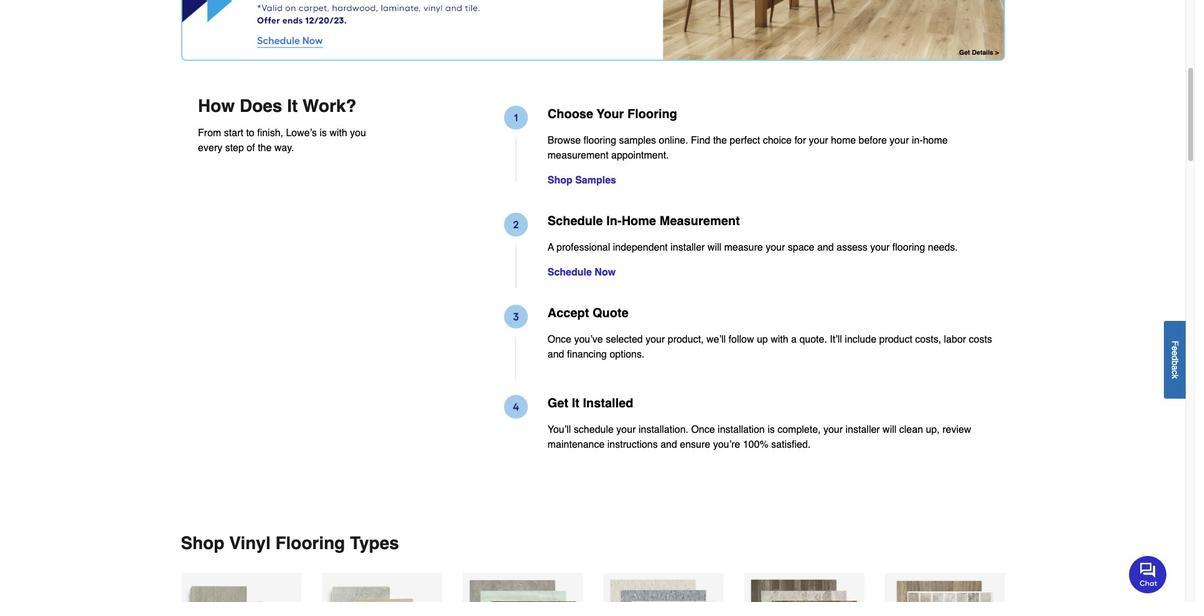 Task type: locate. For each thing, give the bounding box(es) containing it.
1 horizontal spatial with
[[771, 334, 789, 345]]

0 vertical spatial it
[[287, 96, 298, 116]]

you're
[[714, 440, 741, 451]]

does
[[240, 96, 282, 116]]

samples
[[619, 135, 656, 146]]

and right space
[[818, 242, 834, 253]]

1 schedule from the top
[[548, 214, 603, 228]]

schedule
[[548, 214, 603, 228], [548, 267, 592, 278]]

is right lowe's
[[320, 127, 327, 139]]

with
[[330, 127, 347, 139], [771, 334, 789, 345]]

choose
[[548, 107, 594, 121]]

shop left vinyl on the left bottom of page
[[181, 534, 225, 554]]

1 horizontal spatial once
[[692, 425, 715, 436]]

0 horizontal spatial installer
[[671, 242, 705, 253]]

to
[[246, 127, 255, 139]]

1 horizontal spatial is
[[768, 425, 775, 436]]

0 vertical spatial with
[[330, 127, 347, 139]]

1 vertical spatial flooring
[[893, 242, 926, 253]]

shop for shop samples
[[548, 175, 573, 186]]

your right "assess"
[[871, 242, 890, 253]]

1 horizontal spatial an assortment of vinyl flooring samples. image
[[885, 574, 1005, 603]]

flooring
[[584, 135, 617, 146], [893, 242, 926, 253]]

flooring for your
[[628, 107, 678, 121]]

find
[[691, 135, 711, 146]]

0 horizontal spatial shop
[[181, 534, 225, 554]]

the right find
[[714, 135, 727, 146]]

2 an assortment of vinyl flooring samples. image from the left
[[885, 574, 1005, 603]]

1 horizontal spatial a
[[1171, 366, 1181, 370]]

it up lowe's
[[287, 96, 298, 116]]

0 vertical spatial and
[[818, 242, 834, 253]]

browse
[[548, 135, 581, 146]]

finish,
[[257, 127, 283, 139]]

the
[[714, 135, 727, 146], [258, 142, 272, 154]]

options.
[[610, 349, 645, 360]]

0 horizontal spatial once
[[548, 334, 572, 345]]

1 vertical spatial is
[[768, 425, 775, 436]]

a
[[792, 334, 797, 345], [1171, 366, 1181, 370]]

in-
[[912, 135, 923, 146]]

once
[[548, 334, 572, 345], [692, 425, 715, 436]]

1 vertical spatial a
[[1171, 366, 1181, 370]]

schedule up professional
[[548, 214, 603, 228]]

1 horizontal spatial will
[[883, 425, 897, 436]]

a up k
[[1171, 366, 1181, 370]]

once you've selected your product, we'll follow up with a quote. it'll include product costs, labor costs and financing options.
[[548, 334, 993, 360]]

and down the installation.
[[661, 440, 678, 451]]

2 vertical spatial and
[[661, 440, 678, 451]]

home
[[831, 135, 856, 146], [923, 135, 948, 146]]

you'll
[[548, 425, 571, 436]]

your left in-
[[890, 135, 910, 146]]

a inside 'button'
[[1171, 366, 1181, 370]]

measurement
[[660, 214, 740, 228]]

start
[[224, 127, 243, 139]]

flooring inside browse flooring samples online. find the perfect choice for your home before your in-home measurement appointment.
[[584, 135, 617, 146]]

once inside the you'll schedule your installation. once installation is complete, your installer will clean up, review maintenance instructions and ensure you're 100% satisfied.
[[692, 425, 715, 436]]

0 horizontal spatial and
[[548, 349, 565, 360]]

1 horizontal spatial installer
[[846, 425, 880, 436]]

maintenance
[[548, 440, 605, 451]]

schedule for schedule now
[[548, 267, 592, 278]]

your left space
[[766, 242, 786, 253]]

schedule
[[574, 425, 614, 436]]

a
[[548, 242, 554, 253]]

instructions
[[608, 440, 658, 451]]

c
[[1171, 370, 1181, 375]]

will left clean
[[883, 425, 897, 436]]

how does it work?
[[198, 96, 357, 116]]

and left the financing
[[548, 349, 565, 360]]

1 vertical spatial schedule
[[548, 267, 592, 278]]

1 horizontal spatial shop
[[548, 175, 573, 186]]

an assortment of vinyl tile flooring samples. image
[[462, 574, 583, 603]]

flooring
[[628, 107, 678, 121], [276, 534, 345, 554]]

product,
[[668, 334, 704, 345]]

1 horizontal spatial flooring
[[628, 107, 678, 121]]

will inside the you'll schedule your installation. once installation is complete, your installer will clean up, review maintenance instructions and ensure you're 100% satisfied.
[[883, 425, 897, 436]]

e up d
[[1171, 346, 1181, 351]]

space
[[788, 242, 815, 253]]

1 horizontal spatial flooring
[[893, 242, 926, 253]]

0 horizontal spatial flooring
[[584, 135, 617, 146]]

independent
[[613, 242, 668, 253]]

it right get
[[572, 397, 580, 411]]

an icon of the number 1. image
[[390, 106, 528, 181]]

complete,
[[778, 425, 821, 436]]

e
[[1171, 346, 1181, 351], [1171, 351, 1181, 356]]

with inside from start to finish, lowe's is with you every step of the way.
[[330, 127, 347, 139]]

1 vertical spatial and
[[548, 349, 565, 360]]

product
[[880, 334, 913, 345]]

the right of
[[258, 142, 272, 154]]

is
[[320, 127, 327, 139], [768, 425, 775, 436]]

costs
[[969, 334, 993, 345]]

installer
[[671, 242, 705, 253], [846, 425, 880, 436]]

schedule now link
[[548, 267, 616, 278]]

will left measure
[[708, 242, 722, 253]]

of
[[247, 142, 255, 154]]

1 vertical spatial with
[[771, 334, 789, 345]]

100%
[[743, 440, 769, 451]]

browse flooring samples online. find the perfect choice for your home before your in-home measurement appointment.
[[548, 135, 948, 161]]

and
[[818, 242, 834, 253], [548, 349, 565, 360], [661, 440, 678, 451]]

once up ensure
[[692, 425, 715, 436]]

e up b
[[1171, 351, 1181, 356]]

0 vertical spatial a
[[792, 334, 797, 345]]

0 horizontal spatial the
[[258, 142, 272, 154]]

is up 100%
[[768, 425, 775, 436]]

include
[[845, 334, 877, 345]]

and inside once you've selected your product, we'll follow up with a quote. it'll include product costs, labor costs and financing options.
[[548, 349, 565, 360]]

0 vertical spatial will
[[708, 242, 722, 253]]

0 horizontal spatial flooring
[[276, 534, 345, 554]]

chat invite button image
[[1130, 556, 1168, 594]]

your
[[809, 135, 829, 146], [890, 135, 910, 146], [766, 242, 786, 253], [871, 242, 890, 253], [646, 334, 665, 345], [617, 425, 636, 436], [824, 425, 843, 436]]

0 horizontal spatial an assortment of vinyl flooring samples. image
[[744, 574, 865, 603]]

an icon of the number 2. image
[[390, 213, 528, 289]]

perfect
[[730, 135, 761, 146]]

0 vertical spatial shop
[[548, 175, 573, 186]]

0 vertical spatial flooring
[[584, 135, 617, 146]]

way.
[[275, 142, 294, 154]]

1 e from the top
[[1171, 346, 1181, 351]]

1 vertical spatial shop
[[181, 534, 225, 554]]

an assortment of luxury vinyl plank flooring samples. image
[[181, 574, 302, 603]]

0 horizontal spatial with
[[330, 127, 347, 139]]

shop
[[548, 175, 573, 186], [181, 534, 225, 554]]

an assortment of vinyl flooring samples. image
[[744, 574, 865, 603], [885, 574, 1005, 603]]

1 vertical spatial once
[[692, 425, 715, 436]]

for
[[795, 135, 807, 146]]

from start to finish, lowe's is with you every step of the way.
[[198, 127, 366, 154]]

quote
[[593, 306, 629, 320]]

with left you
[[330, 127, 347, 139]]

0 horizontal spatial is
[[320, 127, 327, 139]]

1 horizontal spatial home
[[923, 135, 948, 146]]

with inside once you've selected your product, we'll follow up with a quote. it'll include product costs, labor costs and financing options.
[[771, 334, 789, 345]]

0 vertical spatial schedule
[[548, 214, 603, 228]]

installer down measurement
[[671, 242, 705, 253]]

with right "up"
[[771, 334, 789, 345]]

1 an assortment of vinyl flooring samples. image from the left
[[744, 574, 865, 603]]

1 vertical spatial installer
[[846, 425, 880, 436]]

shop samples link
[[548, 175, 617, 186]]

0 vertical spatial flooring
[[628, 107, 678, 121]]

will
[[708, 242, 722, 253], [883, 425, 897, 436]]

1 horizontal spatial the
[[714, 135, 727, 146]]

flooring up measurement
[[584, 135, 617, 146]]

installer left clean
[[846, 425, 880, 436]]

you've
[[574, 334, 603, 345]]

your left product,
[[646, 334, 665, 345]]

professional
[[557, 242, 611, 253]]

0 vertical spatial is
[[320, 127, 327, 139]]

1 vertical spatial flooring
[[276, 534, 345, 554]]

2 e from the top
[[1171, 351, 1181, 356]]

0 horizontal spatial home
[[831, 135, 856, 146]]

1 horizontal spatial and
[[661, 440, 678, 451]]

assess
[[837, 242, 868, 253]]

2 schedule from the top
[[548, 267, 592, 278]]

shop down measurement
[[548, 175, 573, 186]]

0 vertical spatial once
[[548, 334, 572, 345]]

1 vertical spatial will
[[883, 425, 897, 436]]

schedule down professional
[[548, 267, 592, 278]]

a professional independent installer will measure your space and assess your flooring needs.
[[548, 242, 958, 253]]

once down accept
[[548, 334, 572, 345]]

flooring left the needs.
[[893, 242, 926, 253]]

flooring up samples
[[628, 107, 678, 121]]

1 vertical spatial it
[[572, 397, 580, 411]]

0 horizontal spatial will
[[708, 242, 722, 253]]

the inside browse flooring samples online. find the perfect choice for your home before your in-home measurement appointment.
[[714, 135, 727, 146]]

get
[[548, 397, 569, 411]]

you'll schedule your installation. once installation is complete, your installer will clean up, review maintenance instructions and ensure you're 100% satisfied.
[[548, 425, 972, 451]]

clean
[[900, 425, 924, 436]]

we'll
[[707, 334, 726, 345]]

a left quote.
[[792, 334, 797, 345]]

0 horizontal spatial it
[[287, 96, 298, 116]]

shop for shop vinyl flooring types
[[181, 534, 225, 554]]

flooring right vinyl on the left bottom of page
[[276, 534, 345, 554]]

satisfied.
[[772, 440, 811, 451]]

2 horizontal spatial and
[[818, 242, 834, 253]]

0 horizontal spatial a
[[792, 334, 797, 345]]

lowe's
[[286, 127, 317, 139]]

review
[[943, 425, 972, 436]]

up
[[757, 334, 768, 345]]



Task type: describe. For each thing, give the bounding box(es) containing it.
2 home from the left
[[923, 135, 948, 146]]

now
[[595, 267, 616, 278]]

appointment.
[[612, 150, 669, 161]]

how
[[198, 96, 235, 116]]

your up instructions
[[617, 425, 636, 436]]

flooring for vinyl
[[276, 534, 345, 554]]

your right the complete,
[[824, 425, 843, 436]]

your inside once you've selected your product, we'll follow up with a quote. it'll include product costs, labor costs and financing options.
[[646, 334, 665, 345]]

before
[[859, 135, 887, 146]]

k
[[1171, 375, 1181, 379]]

ensure
[[680, 440, 711, 451]]

online.
[[659, 135, 689, 146]]

schedule in-home measurement
[[548, 214, 740, 228]]

labor
[[944, 334, 967, 345]]

an icon of the number 4. image
[[390, 396, 528, 471]]

an assortment of vinyl sheet flooring samples. image
[[603, 574, 724, 603]]

measure
[[725, 242, 763, 253]]

from
[[198, 127, 221, 139]]

accept
[[548, 306, 589, 320]]

measurement
[[548, 150, 609, 161]]

vinyl
[[229, 534, 271, 554]]

installation
[[718, 425, 765, 436]]

get it installed
[[548, 397, 634, 411]]

step
[[225, 142, 244, 154]]

it'll
[[830, 334, 843, 345]]

follow
[[729, 334, 754, 345]]

installed
[[583, 397, 634, 411]]

the inside from start to finish, lowe's is with you every step of the way.
[[258, 142, 272, 154]]

a inside once you've selected your product, we'll follow up with a quote. it'll include product costs, labor costs and financing options.
[[792, 334, 797, 345]]

shop samples
[[548, 175, 617, 186]]

up,
[[926, 425, 940, 436]]

is inside the you'll schedule your installation. once installation is complete, your installer will clean up, review maintenance instructions and ensure you're 100% satisfied.
[[768, 425, 775, 436]]

choose your flooring
[[548, 107, 678, 121]]

installation.
[[639, 425, 689, 436]]

quote.
[[800, 334, 828, 345]]

your
[[597, 107, 624, 121]]

an assortment of luxury vinyl tile flooring samples. image
[[322, 574, 442, 603]]

choice
[[763, 135, 792, 146]]

types
[[350, 534, 399, 554]]

installer inside the you'll schedule your installation. once installation is complete, your installer will clean up, review maintenance instructions and ensure you're 100% satisfied.
[[846, 425, 880, 436]]

d
[[1171, 356, 1181, 361]]

schedule for schedule in-home measurement
[[548, 214, 603, 228]]

and inside the you'll schedule your installation. once installation is complete, your installer will clean up, review maintenance instructions and ensure you're 100% satisfied.
[[661, 440, 678, 451]]

f
[[1171, 341, 1181, 346]]

home
[[622, 214, 657, 228]]

financing
[[567, 349, 607, 360]]

advertisement region
[[181, 0, 1005, 63]]

is inside from start to finish, lowe's is with you every step of the way.
[[320, 127, 327, 139]]

an icon of the number 3. image
[[390, 305, 528, 381]]

b
[[1171, 361, 1181, 366]]

0 vertical spatial installer
[[671, 242, 705, 253]]

1 horizontal spatial it
[[572, 397, 580, 411]]

every
[[198, 142, 222, 154]]

in-
[[607, 214, 622, 228]]

accept quote
[[548, 306, 629, 320]]

your right for
[[809, 135, 829, 146]]

f e e d b a c k button
[[1165, 321, 1186, 399]]

shop vinyl flooring types
[[181, 534, 399, 554]]

once inside once you've selected your product, we'll follow up with a quote. it'll include product costs, labor costs and financing options.
[[548, 334, 572, 345]]

costs,
[[916, 334, 942, 345]]

samples
[[576, 175, 617, 186]]

schedule now
[[548, 267, 616, 278]]

needs.
[[928, 242, 958, 253]]

you
[[350, 127, 366, 139]]

work?
[[303, 96, 357, 116]]

f e e d b a c k
[[1171, 341, 1181, 379]]

1 home from the left
[[831, 135, 856, 146]]

selected
[[606, 334, 643, 345]]



Task type: vqa. For each thing, say whether or not it's contained in the screenshot.
CHOICE
yes



